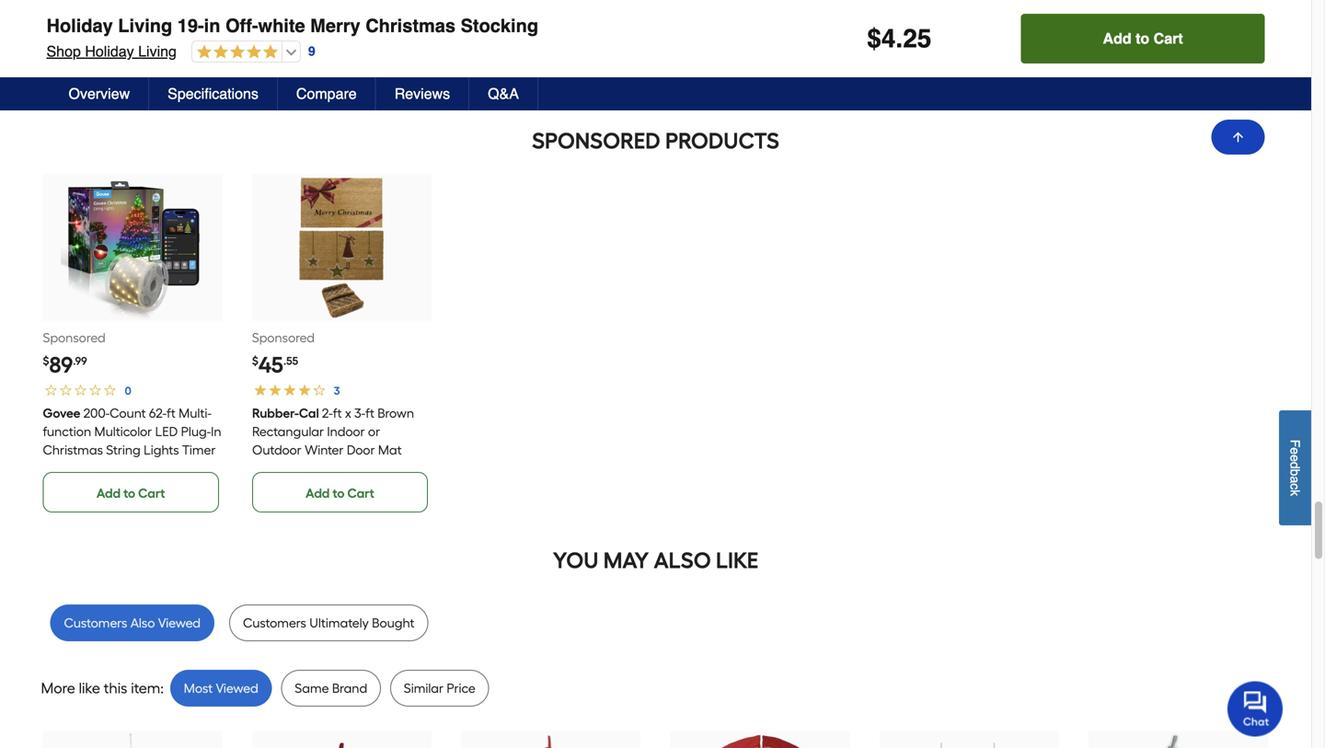 Task type: locate. For each thing, give the bounding box(es) containing it.
add to cart link for 45
[[252, 472, 428, 513]]

to inside "89" list item
[[123, 486, 135, 501]]

$
[[867, 24, 882, 53], [43, 354, 49, 368], [252, 354, 258, 368]]

0 horizontal spatial sponsored
[[43, 330, 106, 346]]

also left like
[[654, 547, 711, 574]]

add to cart link
[[43, 472, 219, 513], [252, 472, 428, 513]]

compare
[[296, 85, 357, 102]]

like
[[716, 547, 759, 574]]

sponsored inside "89" list item
[[43, 330, 106, 346]]

item
[[131, 680, 160, 697]]

sponsored products
[[532, 128, 779, 154]]

arrow up image
[[1231, 130, 1246, 144]]

holiday living 19-in off-white snowflake christmas stocking image
[[61, 733, 205, 748]]

a
[[1288, 476, 1303, 483]]

christmas up reviews
[[366, 15, 456, 36]]

2 e from the top
[[1288, 455, 1303, 462]]

&
[[212, 18, 228, 43]]

1 horizontal spatial cart
[[347, 486, 374, 501]]

$ for $ 45 .55
[[252, 354, 258, 368]]

add to cart link inside "89" list item
[[43, 472, 219, 513]]

national tree company 19-in silver embroidered christmas stocking image
[[1107, 733, 1251, 748]]

christmas
[[366, 15, 456, 36], [43, 442, 103, 458]]

same brand
[[295, 681, 367, 696]]

cart inside 45 list item
[[347, 486, 374, 501]]

$ left the .99
[[43, 354, 49, 368]]

1 customers from the left
[[64, 615, 127, 631]]

0 horizontal spatial to
[[123, 486, 135, 501]]

ft up or
[[365, 405, 374, 421]]

brand
[[332, 681, 367, 696]]

southdeep products heading
[[41, 122, 1271, 159]]

add to cart link down string
[[43, 472, 219, 513]]

add to cart link down winter
[[252, 472, 428, 513]]

community q & a
[[61, 18, 249, 43]]

2 horizontal spatial cart
[[1154, 30, 1183, 47]]

f e e d b a c k
[[1288, 440, 1303, 496]]

e up the d
[[1288, 447, 1303, 455]]

ft up the led
[[167, 405, 176, 421]]

cart
[[1154, 30, 1183, 47], [138, 486, 165, 501], [347, 486, 374, 501]]

cart inside "89" list item
[[138, 486, 165, 501]]

add
[[1103, 30, 1132, 47], [96, 486, 121, 501], [306, 486, 330, 501]]

200-count 62-ft multi- function multicolor led plug-in christmas string lights timer
[[43, 405, 221, 458]]

2 add to cart link from the left
[[252, 472, 428, 513]]

f
[[1288, 440, 1303, 447]]

holiday up shop
[[46, 15, 113, 36]]

reviews button
[[376, 77, 470, 110]]

k
[[1288, 490, 1303, 496]]

2 ft from the left
[[333, 405, 342, 421]]

customers left "ultimately"
[[243, 615, 306, 631]]

c
[[1288, 483, 1303, 490]]

similar price
[[404, 681, 476, 696]]

0 vertical spatial christmas
[[366, 15, 456, 36]]

holiday living 19-in off-white merry christmas stocking
[[46, 15, 538, 36]]

products
[[665, 128, 779, 154]]

1 horizontal spatial $
[[252, 354, 258, 368]]

holiday living 19-in multiple colors plaid christmas stocking image
[[479, 733, 623, 748]]

200-
[[83, 405, 110, 421]]

mat
[[378, 442, 402, 458]]

x
[[345, 405, 351, 421]]

1 horizontal spatial also
[[654, 547, 711, 574]]

0 horizontal spatial add to cart link
[[43, 472, 219, 513]]

45 list item
[[252, 174, 432, 513]]

1 horizontal spatial viewed
[[216, 681, 258, 696]]

christmas down function at left bottom
[[43, 442, 103, 458]]

cal
[[299, 405, 319, 421]]

more
[[41, 680, 75, 697]]

glitzhome 24-in white knit christmas stocking image
[[898, 733, 1041, 748]]

$ left .55
[[252, 354, 258, 368]]

1 vertical spatial living
[[138, 43, 177, 60]]

living
[[118, 15, 172, 36], [138, 43, 177, 60]]

3 ft from the left
[[365, 405, 374, 421]]

2 customers from the left
[[243, 615, 306, 631]]

q&a
[[488, 85, 519, 102]]

1 add to cart link from the left
[[43, 472, 219, 513]]

1 horizontal spatial add
[[306, 486, 330, 501]]

living up the shop holiday living
[[118, 15, 172, 36]]

customers
[[64, 615, 127, 631], [243, 615, 306, 631]]

e
[[1288, 447, 1303, 455], [1288, 455, 1303, 462]]

0 horizontal spatial add
[[96, 486, 121, 501]]

ft
[[167, 405, 176, 421], [333, 405, 342, 421], [365, 405, 374, 421]]

0 horizontal spatial ft
[[167, 405, 176, 421]]

0 horizontal spatial $
[[43, 354, 49, 368]]

add inside 45 list item
[[306, 486, 330, 501]]

viewed up :
[[158, 615, 201, 631]]

$ left .
[[867, 24, 882, 53]]

stocking
[[461, 15, 538, 36]]

ft left 'x'
[[333, 405, 342, 421]]

1 horizontal spatial to
[[333, 486, 345, 501]]

customers ultimately bought
[[243, 615, 414, 631]]

0 horizontal spatial also
[[130, 615, 155, 631]]

2 horizontal spatial ft
[[365, 405, 374, 421]]

2 horizontal spatial add to cart
[[1103, 30, 1183, 47]]

community q & a button
[[41, 2, 1271, 60]]

holiday living 56-in red christmas stocking image
[[688, 733, 832, 748]]

add for 45
[[306, 486, 330, 501]]

2 horizontal spatial to
[[1136, 30, 1150, 47]]

overview button
[[50, 77, 149, 110]]

1 horizontal spatial customers
[[243, 615, 306, 631]]

may
[[603, 547, 649, 574]]

also
[[654, 547, 711, 574], [130, 615, 155, 631]]

0 horizontal spatial christmas
[[43, 442, 103, 458]]

0 vertical spatial also
[[654, 547, 711, 574]]

multi-
[[179, 405, 211, 421]]

1 horizontal spatial add to cart link
[[252, 472, 428, 513]]

rubber-cal 2-ft x 3-ft brown rectangular indoor or outdoor winter door mat image
[[270, 176, 414, 320]]

2 horizontal spatial sponsored
[[532, 128, 661, 154]]

62-
[[149, 405, 167, 421]]

customers up like
[[64, 615, 127, 631]]

sponsored for 45
[[252, 330, 315, 346]]

1 e from the top
[[1288, 447, 1303, 455]]

2 horizontal spatial add
[[1103, 30, 1132, 47]]

you
[[553, 547, 599, 574]]

1 ft from the left
[[167, 405, 176, 421]]

to for 45
[[333, 486, 345, 501]]

add to cart inside "89" list item
[[96, 486, 165, 501]]

1 horizontal spatial ft
[[333, 405, 342, 421]]

add to cart inside 45 list item
[[306, 486, 374, 501]]

living left 'q'
[[138, 43, 177, 60]]

specifications
[[168, 85, 259, 102]]

2 horizontal spatial $
[[867, 24, 882, 53]]

white
[[258, 15, 305, 36]]

lights
[[144, 442, 179, 458]]

q
[[189, 18, 206, 43]]

1 horizontal spatial sponsored
[[252, 330, 315, 346]]

b
[[1288, 469, 1303, 476]]

community
[[61, 18, 183, 43]]

19-
[[177, 15, 204, 36]]

1 horizontal spatial add to cart
[[306, 486, 374, 501]]

sponsored inside 45 list item
[[252, 330, 315, 346]]

q&a button
[[470, 77, 538, 110]]

to inside 45 list item
[[333, 486, 345, 501]]

price
[[447, 681, 476, 696]]

winter
[[305, 442, 344, 458]]

compare button
[[278, 77, 376, 110]]

holiday
[[46, 15, 113, 36], [85, 43, 134, 60]]

0 horizontal spatial add to cart
[[96, 486, 165, 501]]

$ for $ 4 . 25
[[867, 24, 882, 53]]

add to cart link inside 45 list item
[[252, 472, 428, 513]]

add to cart
[[1103, 30, 1183, 47], [96, 486, 165, 501], [306, 486, 374, 501]]

or
[[368, 424, 380, 440]]

0 horizontal spatial cart
[[138, 486, 165, 501]]

0 horizontal spatial customers
[[64, 615, 127, 631]]

viewed right most
[[216, 681, 258, 696]]

e up b
[[1288, 455, 1303, 462]]

shop
[[46, 43, 81, 60]]

overview
[[69, 85, 130, 102]]

.99
[[73, 354, 87, 368]]

add inside "89" list item
[[96, 486, 121, 501]]

holiday up overview
[[85, 43, 134, 60]]

0 horizontal spatial viewed
[[158, 615, 201, 631]]

$ inside $ 45 .55
[[252, 354, 258, 368]]

1 vertical spatial christmas
[[43, 442, 103, 458]]

$ inside $ 89 .99
[[43, 354, 49, 368]]

also up item
[[130, 615, 155, 631]]

similar
[[404, 681, 444, 696]]

sponsored
[[532, 128, 661, 154], [43, 330, 106, 346], [252, 330, 315, 346]]

4.9 stars image
[[192, 44, 278, 61]]

govee 200-count 62-ft multi-function multicolor led plug-in christmas string lights timer image
[[61, 176, 205, 320]]



Task type: describe. For each thing, give the bounding box(es) containing it.
add to cart for 45
[[306, 486, 374, 501]]

holiday living 10-in red snowflake christmas stocking image
[[270, 733, 414, 748]]

89
[[49, 352, 73, 378]]

9
[[308, 44, 315, 59]]

cart inside button
[[1154, 30, 1183, 47]]

shop holiday living
[[46, 43, 177, 60]]

govee
[[43, 405, 80, 421]]

cart for 45
[[347, 486, 374, 501]]

f e e d b a c k button
[[1279, 410, 1311, 525]]

$ for $ 89 .99
[[43, 354, 49, 368]]

d
[[1288, 462, 1303, 469]]

in
[[211, 424, 221, 440]]

add to cart for 89
[[96, 486, 165, 501]]

you may also like
[[553, 547, 759, 574]]

like
[[79, 680, 100, 697]]

25
[[903, 24, 932, 53]]

most viewed
[[184, 681, 258, 696]]

$ 4 . 25
[[867, 24, 932, 53]]

add to cart button
[[1021, 14, 1265, 64]]

brown
[[377, 405, 414, 421]]

customers also viewed
[[64, 615, 201, 631]]

2-ft x 3-ft brown rectangular indoor or outdoor winter door mat
[[252, 405, 414, 458]]

door
[[347, 442, 375, 458]]

bought
[[372, 615, 414, 631]]

multicolor
[[94, 424, 152, 440]]

$ 89 .99
[[43, 352, 87, 378]]

1 vertical spatial viewed
[[216, 681, 258, 696]]

add to cart link for 89
[[43, 472, 219, 513]]

2-
[[322, 405, 333, 421]]

add inside button
[[1103, 30, 1132, 47]]

0 vertical spatial viewed
[[158, 615, 201, 631]]

1 vertical spatial holiday
[[85, 43, 134, 60]]

outdoor
[[252, 442, 301, 458]]

more like this item :
[[41, 680, 164, 697]]

same
[[295, 681, 329, 696]]

to for 89
[[123, 486, 135, 501]]

1 vertical spatial also
[[130, 615, 155, 631]]

off-
[[225, 15, 258, 36]]

cart for 89
[[138, 486, 165, 501]]

chat invite button image
[[1228, 681, 1284, 737]]

rubber-cal
[[252, 405, 319, 421]]

specifications button
[[149, 77, 278, 110]]

0 vertical spatial holiday
[[46, 15, 113, 36]]

3-
[[354, 405, 365, 421]]

$ 45 .55
[[252, 352, 298, 378]]

ultimately
[[309, 615, 369, 631]]

.
[[896, 24, 903, 53]]

.55
[[283, 354, 298, 368]]

merry
[[310, 15, 360, 36]]

customers for customers ultimately bought
[[243, 615, 306, 631]]

0 vertical spatial living
[[118, 15, 172, 36]]

rubber-
[[252, 405, 299, 421]]

timer
[[182, 442, 216, 458]]

89 list item
[[43, 174, 223, 513]]

sponsored for 89
[[43, 330, 106, 346]]

4
[[882, 24, 896, 53]]

rectangular
[[252, 424, 324, 440]]

add for 89
[[96, 486, 121, 501]]

plug-
[[181, 424, 211, 440]]

led
[[155, 424, 178, 440]]

sponsored inside southdeep products heading
[[532, 128, 661, 154]]

in
[[204, 15, 220, 36]]

indoor
[[327, 424, 365, 440]]

ft inside 200-count 62-ft multi- function multicolor led plug-in christmas string lights timer
[[167, 405, 176, 421]]

christmas inside 200-count 62-ft multi- function multicolor led plug-in christmas string lights timer
[[43, 442, 103, 458]]

1 horizontal spatial christmas
[[366, 15, 456, 36]]

reviews
[[395, 85, 450, 102]]

to inside button
[[1136, 30, 1150, 47]]

a
[[234, 18, 249, 43]]

most
[[184, 681, 213, 696]]

string
[[106, 442, 141, 458]]

customers for customers also viewed
[[64, 615, 127, 631]]

:
[[160, 680, 164, 697]]

add to cart inside add to cart button
[[1103, 30, 1183, 47]]

this
[[104, 680, 127, 697]]

function
[[43, 424, 91, 440]]

45
[[258, 352, 283, 378]]

count
[[110, 405, 146, 421]]



Task type: vqa. For each thing, say whether or not it's contained in the screenshot.
Stocking
yes



